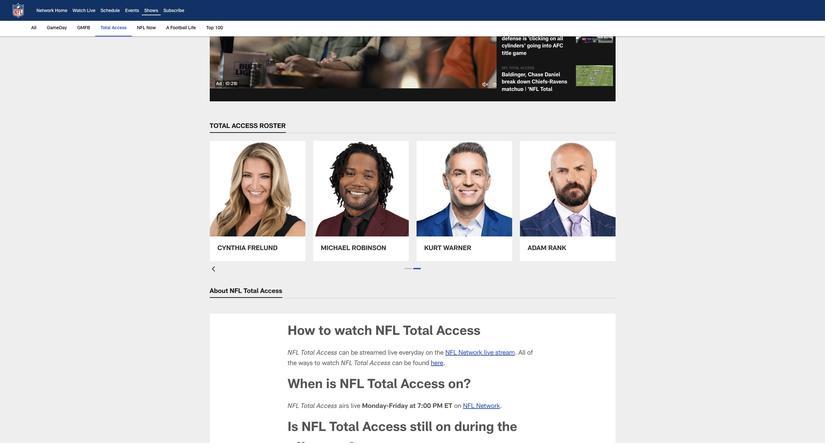 Task type: locate. For each thing, give the bounding box(es) containing it.
0 horizontal spatial is
[[326, 379, 337, 392]]

0 horizontal spatial all
[[31, 26, 36, 31]]

watch inside . all of the ways to watch
[[322, 361, 339, 368]]

headshot_author_adam rank_2019_png image
[[520, 141, 616, 237]]

watch right ways
[[322, 361, 339, 368]]

network
[[36, 9, 54, 13], [459, 351, 483, 357], [476, 404, 500, 411]]

0 vertical spatial can
[[339, 351, 349, 357]]

can left streamed
[[339, 351, 349, 357]]

ravens
[[539, 30, 557, 35], [550, 80, 568, 85]]

1 horizontal spatial .
[[500, 404, 502, 411]]

access
[[232, 124, 258, 130]]

how to watch nfl total access
[[288, 326, 481, 339]]

all left gameday
[[31, 26, 36, 31]]

when
[[288, 379, 323, 392]]

kurt
[[424, 246, 442, 252]]

0 horizontal spatial the
[[288, 361, 297, 368]]

frelund
[[248, 246, 278, 252]]

the inside is nfl total access still on during the offseason?
[[498, 422, 517, 435]]

1 vertical spatial ravens
[[550, 80, 568, 85]]

total access
[[101, 26, 127, 31]]

ways
[[298, 361, 313, 368]]

on down "et"
[[436, 422, 451, 435]]

ravens down daniel
[[550, 80, 568, 85]]

adam rank
[[528, 246, 567, 252]]

be left streamed
[[351, 351, 358, 357]]

all
[[31, 26, 36, 31], [519, 351, 526, 357]]

1 horizontal spatial is
[[523, 37, 527, 42]]

1 horizontal spatial can
[[392, 361, 403, 368]]

0 vertical spatial is
[[523, 37, 527, 42]]

at
[[410, 404, 416, 411]]

chase
[[528, 73, 544, 78]]

shows link
[[144, 9, 158, 13]]

1 vertical spatial watch
[[322, 361, 339, 368]]

ad
[[216, 82, 222, 87]]

now
[[147, 26, 156, 31]]

live up nfl total access can be found here . at the bottom of the page
[[388, 351, 398, 357]]

total inside is nfl total access still on during the offseason?
[[329, 422, 359, 435]]

about
[[210, 289, 228, 295]]

7:00
[[417, 404, 431, 411]]

watch up streamed
[[335, 326, 372, 339]]

live left stream
[[484, 351, 494, 357]]

nfl total access airs live monday-friday at 7:00 pm et on nfl network .
[[288, 404, 502, 411]]

1 vertical spatial to
[[315, 361, 320, 368]]

ravens inside kyle hamilton: ravens defense is 'clicking on all cylinders' going into afc title game
[[539, 30, 557, 35]]

rank
[[549, 246, 567, 252]]

on right "et"
[[454, 404, 462, 411]]

shows
[[144, 9, 158, 13]]

kyle hamilton: ravens defense is 'clicking on all cylinders' going into afc title game image
[[576, 22, 613, 43]]

a football life
[[166, 26, 196, 31]]

0 horizontal spatial .
[[443, 361, 445, 368]]

chiefs-
[[532, 80, 550, 85]]

2 horizontal spatial .
[[515, 351, 517, 357]]

warner
[[444, 246, 472, 252]]

on left all
[[550, 37, 556, 42]]

nfl network link
[[463, 404, 500, 411]]

michael
[[321, 246, 350, 252]]

live
[[87, 9, 95, 13]]

0 vertical spatial all
[[31, 26, 36, 31]]

.
[[515, 351, 517, 357], [443, 361, 445, 368], [500, 404, 502, 411]]

total
[[101, 26, 111, 31], [509, 67, 520, 70], [541, 87, 553, 93], [244, 289, 259, 295], [403, 326, 433, 339], [301, 351, 315, 357], [354, 361, 368, 368], [368, 379, 398, 392], [301, 404, 315, 411], [329, 422, 359, 435]]

pm
[[433, 404, 443, 411]]

roster
[[260, 124, 286, 130]]

nfl inside is nfl total access still on during the offseason?
[[302, 422, 326, 435]]

offseason?
[[288, 443, 356, 444]]

1 horizontal spatial be
[[404, 361, 411, 368]]

be for streamed
[[351, 351, 358, 357]]

everyday
[[399, 351, 424, 357]]

is down hamilton:
[[523, 37, 527, 42]]

all left of
[[519, 351, 526, 357]]

adam
[[528, 246, 547, 252]]

access
[[112, 26, 127, 31], [521, 67, 535, 70], [260, 289, 282, 295], [437, 326, 481, 339], [317, 351, 337, 357], [370, 361, 391, 368], [401, 379, 445, 392], [317, 404, 337, 411], [363, 422, 407, 435]]

schedule link
[[101, 9, 120, 13]]

banner containing network home
[[0, 0, 825, 36]]

warner_kurt_1400x1000 image
[[417, 141, 512, 237]]

live right airs
[[351, 404, 360, 411]]

on inside is nfl total access still on during the offseason?
[[436, 422, 451, 435]]

0 vertical spatial network
[[36, 9, 54, 13]]

top 100 link
[[204, 21, 226, 36]]

0 vertical spatial be
[[351, 351, 358, 357]]

1 vertical spatial be
[[404, 361, 411, 368]]

to right how
[[319, 326, 331, 339]]

break
[[502, 80, 516, 85]]

0 vertical spatial ravens
[[539, 30, 557, 35]]

events link
[[125, 9, 139, 13]]

a
[[166, 26, 169, 31]]

to
[[319, 326, 331, 339], [315, 361, 320, 368]]

on inside kyle hamilton: ravens defense is 'clicking on all cylinders' going into afc title game
[[550, 37, 556, 42]]

ravens up 'clicking
[[539, 30, 557, 35]]

friday
[[389, 404, 408, 411]]

1 vertical spatial the
[[288, 361, 297, 368]]

0 vertical spatial watch
[[335, 326, 372, 339]]

be
[[351, 351, 358, 357], [404, 361, 411, 368]]

watch live
[[73, 9, 95, 13]]

0 horizontal spatial can
[[339, 351, 349, 357]]

is right when
[[326, 379, 337, 392]]

0 vertical spatial .
[[515, 351, 517, 357]]

2 vertical spatial .
[[500, 404, 502, 411]]

network home
[[36, 9, 67, 13]]

total down when
[[301, 404, 315, 411]]

baldinger, chase daniel break down chiefs-ravens matchup | 'nfl total access' image
[[576, 65, 613, 86]]

2 vertical spatial the
[[498, 422, 517, 435]]

nfl
[[137, 26, 145, 31], [502, 67, 508, 70], [230, 289, 242, 295], [376, 326, 400, 339], [288, 351, 299, 357], [446, 351, 457, 357], [341, 361, 353, 368], [340, 379, 364, 392], [288, 404, 299, 411], [463, 404, 475, 411], [302, 422, 326, 435]]

top
[[206, 26, 214, 31]]

title
[[502, 51, 512, 57]]

2 horizontal spatial the
[[498, 422, 517, 435]]

can down the nfl total access can be streamed live everyday on the nfl network live stream
[[392, 361, 403, 368]]

daniel
[[545, 73, 560, 78]]

banner
[[0, 0, 825, 36]]

baldinger,
[[502, 73, 527, 78]]

robinson_michael_1400x1000_v2 image
[[313, 141, 409, 237]]

schedule
[[101, 9, 120, 13]]

nfl inside "nfl total access baldinger, chase daniel break down chiefs-ravens matchup | 'nfl total access'"
[[502, 67, 508, 70]]

1 horizontal spatial the
[[435, 351, 444, 357]]

2 vertical spatial network
[[476, 404, 500, 411]]

total down airs
[[329, 422, 359, 435]]

1 vertical spatial .
[[443, 361, 445, 368]]

be down the everyday
[[404, 361, 411, 368]]

cylinders'
[[502, 44, 526, 49]]

on
[[550, 37, 556, 42], [426, 351, 433, 357], [454, 404, 462, 411], [436, 422, 451, 435]]

down
[[517, 80, 531, 85]]

0 horizontal spatial be
[[351, 351, 358, 357]]

1 vertical spatial all
[[519, 351, 526, 357]]

1 horizontal spatial all
[[519, 351, 526, 357]]

ad : (0: 28 )
[[216, 82, 238, 87]]

1 vertical spatial can
[[392, 361, 403, 368]]

1 vertical spatial is
[[326, 379, 337, 392]]

nfl total access baldinger, chase daniel break down chiefs-ravens matchup | 'nfl total access'
[[502, 67, 568, 100]]

gameday link
[[44, 21, 70, 36]]

going
[[527, 44, 541, 49]]

to right ways
[[315, 361, 320, 368]]

access'
[[502, 95, 521, 100]]

0 horizontal spatial live
[[351, 404, 360, 411]]



Task type: vqa. For each thing, say whether or not it's contained in the screenshot.
Games corresponding to 03:00 AM EST
no



Task type: describe. For each thing, give the bounding box(es) containing it.
here
[[431, 361, 443, 368]]

nfl inside nfl now link
[[137, 26, 145, 31]]

'nfl
[[528, 87, 539, 93]]

still
[[410, 422, 432, 435]]

et
[[445, 404, 453, 411]]

access inside is nfl total access still on during the offseason?
[[363, 422, 407, 435]]

can for found
[[392, 361, 403, 368]]

total up "monday-"
[[368, 379, 398, 392]]

total down chiefs-
[[541, 87, 553, 93]]

watch
[[73, 9, 86, 13]]

nfl now
[[137, 26, 156, 31]]

total up "baldinger,"
[[509, 67, 520, 70]]

)
[[236, 82, 238, 87]]

all inside . all of the ways to watch
[[519, 351, 526, 357]]

events
[[125, 9, 139, 13]]

a football life link
[[164, 21, 199, 36]]

when is nfl total access on?
[[288, 379, 471, 392]]

network home link
[[36, 9, 67, 13]]

football
[[170, 26, 187, 31]]

robinson
[[352, 246, 386, 252]]

subscribe link
[[163, 9, 184, 13]]

access inside "nfl total access baldinger, chase daniel break down chiefs-ravens matchup | 'nfl total access'"
[[521, 67, 535, 70]]

of
[[527, 351, 533, 357]]

headshot_author_cynthia frelund_1400x1000 image
[[210, 141, 305, 237]]

'clicking
[[528, 37, 549, 42]]

is
[[288, 422, 298, 435]]

game
[[513, 51, 527, 57]]

total down the schedule link on the top of page
[[101, 26, 111, 31]]

watch live link
[[73, 9, 95, 13]]

. all of the ways to watch
[[288, 351, 533, 368]]

home
[[55, 9, 67, 13]]

total
[[210, 124, 230, 130]]

gmfb link
[[75, 21, 93, 36]]

stream
[[496, 351, 515, 357]]

ravens inside "nfl total access baldinger, chase daniel break down chiefs-ravens matchup | 'nfl total access'"
[[550, 80, 568, 85]]

airs
[[339, 404, 349, 411]]

afc
[[553, 44, 564, 49]]

|
[[525, 87, 527, 93]]

kyle hamilton: ravens defense is 'clicking on all cylinders' going into afc title game button
[[497, 20, 616, 60]]

hamilton:
[[514, 30, 538, 35]]

is inside kyle hamilton: ravens defense is 'clicking on all cylinders' going into afc title game
[[523, 37, 527, 42]]

life
[[188, 26, 196, 31]]

down image
[[210, 267, 215, 272]]

here link
[[431, 361, 443, 368]]

the inside . all of the ways to watch
[[288, 361, 297, 368]]

total access roster
[[210, 124, 286, 130]]

defense
[[502, 37, 522, 42]]

michael robinson
[[321, 246, 386, 252]]

1 horizontal spatial live
[[388, 351, 398, 357]]

how
[[288, 326, 315, 339]]

can for streamed
[[339, 351, 349, 357]]

nfl now link
[[134, 21, 159, 36]]

total up the everyday
[[403, 326, 433, 339]]

. inside . all of the ways to watch
[[515, 351, 517, 357]]

during
[[455, 422, 494, 435]]

top 100
[[206, 26, 223, 31]]

all link
[[31, 21, 39, 36]]

into
[[542, 44, 552, 49]]

is nfl total access still on during the offseason?
[[288, 422, 517, 444]]

:
[[223, 82, 224, 87]]

matchup
[[502, 87, 524, 93]]

100
[[215, 26, 223, 31]]

on up here at the right of the page
[[426, 351, 433, 357]]

volume mute element
[[482, 81, 489, 88]]

streamed
[[360, 351, 386, 357]]

 button
[[479, 78, 492, 91]]

kyle hamilton: ravens defense is 'clicking on all cylinders' going into afc title game
[[502, 30, 564, 57]]

to inside . all of the ways to watch
[[315, 361, 320, 368]]

nfl total access can be found here .
[[341, 361, 445, 368]]

on?
[[448, 379, 471, 392]]

0 vertical spatial to
[[319, 326, 331, 339]]

1 vertical spatial network
[[459, 351, 483, 357]]

gameday
[[47, 26, 67, 31]]

2 horizontal spatial live
[[484, 351, 494, 357]]

be for found
[[404, 361, 411, 368]]


[[482, 81, 489, 88]]

kyle
[[502, 30, 513, 35]]

0 vertical spatial the
[[435, 351, 444, 357]]

subscribe
[[163, 9, 184, 13]]

found
[[413, 361, 429, 368]]

total up ways
[[301, 351, 315, 357]]

about nfl total access
[[210, 289, 282, 295]]

cynthia
[[218, 246, 246, 252]]

total right about
[[244, 289, 259, 295]]

all
[[558, 37, 563, 42]]

total down streamed
[[354, 361, 368, 368]]

nfl total access can be streamed live everyday on the nfl network live stream
[[288, 351, 515, 357]]

kurt warner
[[424, 246, 472, 252]]

nfl shield image
[[10, 3, 26, 18]]

monday-
[[362, 404, 389, 411]]

nfl network live stream link
[[446, 351, 515, 357]]

28
[[231, 82, 236, 87]]

gmfb
[[77, 26, 90, 31]]

(0:
[[226, 82, 231, 87]]

total access link
[[98, 21, 129, 36]]

cynthia frelund
[[218, 246, 278, 252]]



